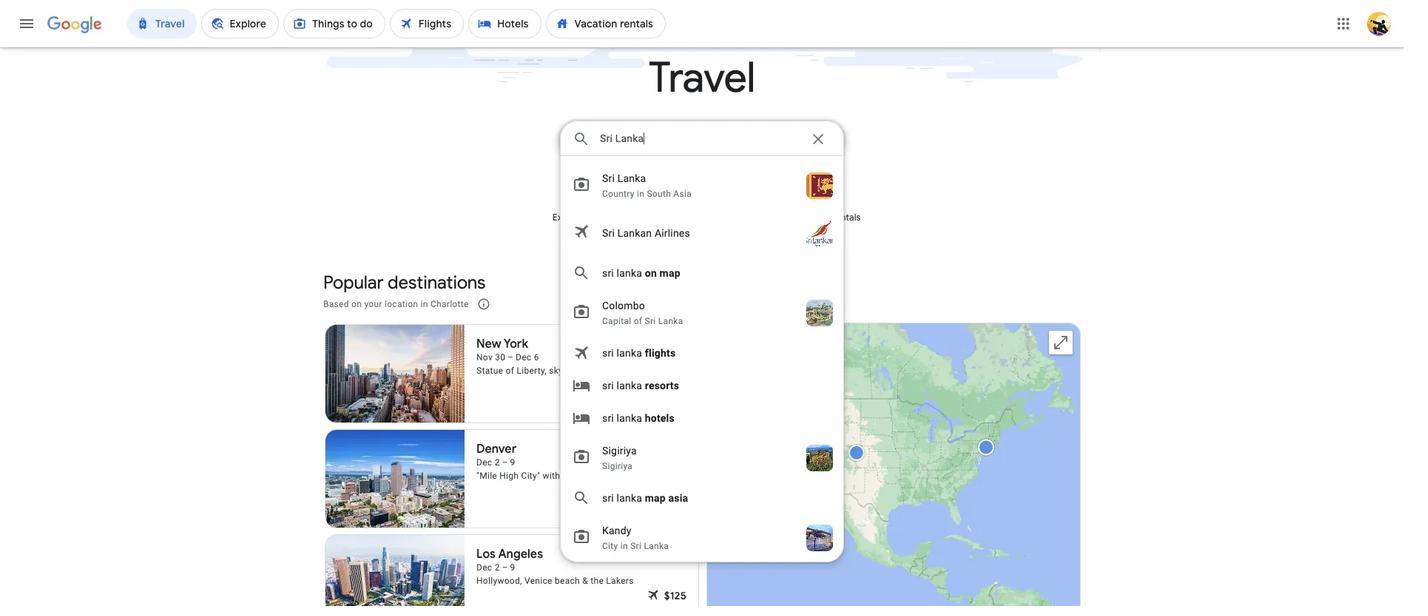 Task type: describe. For each thing, give the bounding box(es) containing it.
30 – dec
[[495, 352, 532, 362]]

denver
[[477, 441, 517, 456]]

the
[[591, 575, 604, 586]]

on inside 'option'
[[645, 267, 657, 279]]

sri for sri lanka on map
[[602, 267, 614, 279]]

liberty,
[[517, 365, 547, 376]]

list box inside search for destinations, sights and more dialog
[[561, 156, 844, 562]]

rentals
[[833, 212, 862, 224]]

lanka for on map
[[617, 267, 642, 279]]

sigiriya option
[[561, 434, 844, 482]]

kandy
[[602, 525, 632, 537]]

travel
[[649, 52, 756, 104]]

sri lanka hotels
[[602, 412, 675, 424]]

capital
[[602, 316, 632, 326]]

colombo
[[602, 300, 645, 312]]

destinations
[[388, 272, 486, 294]]

based on your location in charlotte
[[323, 299, 469, 309]]

of inside colombo capital of sri lanka
[[634, 316, 643, 326]]

2 – 9 inside 'los angeles dec 2 – 9 hollywood, venice beach & the lakers'
[[495, 562, 515, 572]]

lanka for colombo
[[659, 316, 684, 326]]

of inside new york nov 30 – dec 6 statue of liberty, skyscrapers & culture
[[506, 365, 514, 376]]

skyscrapers
[[549, 365, 599, 376]]

sri for sri lanka resorts
[[602, 380, 614, 392]]

resorts
[[645, 380, 680, 392]]

main menu image
[[18, 15, 36, 33]]

lanka inside sri lanka country in south asia
[[618, 172, 646, 184]]

clear image
[[810, 130, 828, 147]]

2 option from the top
[[561, 337, 844, 369]]

high
[[500, 470, 519, 481]]

1 $59 from the top
[[669, 379, 687, 392]]

sigiriya inside sigiriya sigiriya
[[602, 461, 633, 471]]

explore button
[[537, 173, 599, 235]]

125 us dollars element
[[664, 588, 687, 603]]

country
[[602, 189, 635, 199]]

hotels
[[645, 412, 675, 424]]

vacation rentals
[[794, 212, 862, 224]]

& inside denver dec 2 – 9 "mile high city" with museums & stadiums
[[606, 470, 612, 481]]

sri inside colombo capital of sri lanka
[[645, 316, 656, 326]]

sri lanka map asia
[[602, 492, 689, 504]]

new
[[477, 336, 502, 351]]

statue
[[477, 365, 503, 376]]

dec inside 'los angeles dec 2 – 9 hollywood, venice beach & the lakers'
[[477, 562, 492, 572]]

1 option from the top
[[561, 257, 844, 289]]

& inside new york nov 30 – dec 6 statue of liberty, skyscrapers & culture
[[602, 365, 607, 376]]

Search for destinations, sights and more text field
[[599, 121, 801, 155]]

explore
[[553, 212, 584, 224]]

vacation rentals button
[[788, 173, 867, 235]]

more information on trips from charlotte. image
[[466, 286, 501, 322]]

hollywood,
[[477, 575, 522, 586]]

sri lanka resorts
[[602, 380, 680, 392]]

1 vertical spatial in
[[421, 299, 428, 309]]

sri lanka flights
[[602, 347, 676, 359]]

sri lanka on map
[[602, 267, 681, 279]]

sri lanka option
[[561, 162, 844, 209]]

4 option from the top
[[561, 402, 844, 434]]

popular
[[323, 272, 384, 294]]

in inside sri lanka country in south asia
[[637, 189, 645, 199]]

charlotte
[[431, 299, 469, 309]]

2 59 us dollars element from the top
[[669, 483, 687, 498]]

lanka for hotels
[[617, 412, 642, 424]]

in inside kandy city in sri lanka
[[621, 541, 628, 551]]

2 $59 from the top
[[669, 484, 687, 497]]

los angeles dec 2 – 9 hollywood, venice beach & the lakers
[[477, 547, 634, 586]]

clear image
[[810, 130, 827, 148]]

lanka for map asia
[[617, 492, 642, 504]]



Task type: locate. For each thing, give the bounding box(es) containing it.
map left asia
[[645, 492, 666, 504]]

sri lanka country in south asia
[[602, 172, 692, 199]]

1 horizontal spatial on
[[645, 267, 657, 279]]

travel heading
[[241, 52, 1164, 104]]

nov
[[477, 352, 493, 362]]

1 horizontal spatial of
[[634, 316, 643, 326]]

sri lankan airlines
[[602, 227, 690, 239]]

0 vertical spatial in
[[637, 189, 645, 199]]

kandy option
[[561, 514, 844, 562]]

1 vertical spatial sigiriya
[[602, 461, 633, 471]]

0 vertical spatial sigiriya
[[602, 445, 637, 457]]

1 59 us dollars element from the top
[[669, 378, 687, 393]]

sri
[[602, 267, 614, 279], [602, 347, 614, 359], [602, 380, 614, 392], [602, 412, 614, 424], [602, 492, 614, 504]]

lanka down culture
[[617, 380, 642, 392]]

sri for sri lanka map asia
[[602, 492, 614, 504]]

sigiriya
[[602, 445, 637, 457], [602, 461, 633, 471]]

2 lanka from the top
[[617, 347, 642, 359]]

in right location
[[421, 299, 428, 309]]

list box containing sri lanka
[[561, 156, 844, 562]]

3 option from the top
[[561, 369, 844, 402]]

sigiriya up stadiums
[[602, 445, 637, 457]]

in right city
[[621, 541, 628, 551]]

5 option from the top
[[561, 482, 844, 514]]

sri for sri lanka hotels
[[602, 412, 614, 424]]

0 vertical spatial dec
[[477, 457, 492, 467]]

& left the
[[583, 575, 588, 586]]

south
[[647, 189, 671, 199]]

sigiriya sigiriya
[[602, 445, 637, 471]]

59 us dollars element
[[669, 378, 687, 393], [669, 483, 687, 498]]

sri inside sri lanka country in south asia
[[602, 172, 615, 184]]

map down airlines
[[660, 267, 681, 279]]

$135
[[664, 501, 687, 515]]

0 vertical spatial &
[[602, 365, 607, 376]]

in left south
[[637, 189, 645, 199]]

vacation
[[794, 212, 831, 224]]

colombo option
[[561, 289, 844, 337]]

colombo capital of sri lanka
[[602, 300, 684, 326]]

of down the 30 – dec
[[506, 365, 514, 376]]

0 vertical spatial 2 – 9
[[495, 457, 515, 467]]

3 lanka from the top
[[617, 380, 642, 392]]

2 vertical spatial &
[[583, 575, 588, 586]]

city"
[[521, 470, 540, 481]]

with
[[543, 470, 560, 481]]

lanka
[[617, 267, 642, 279], [617, 347, 642, 359], [617, 380, 642, 392], [617, 412, 642, 424], [617, 492, 642, 504]]

sri down kandy
[[631, 541, 642, 551]]

0 vertical spatial map
[[660, 267, 681, 279]]

dec inside denver dec 2 – 9 "mile high city" with museums & stadiums
[[477, 457, 492, 467]]

sri lankan airlines option
[[561, 209, 844, 257]]

lanka down stadiums
[[617, 492, 642, 504]]

sri up kandy
[[602, 492, 614, 504]]

$125
[[664, 589, 687, 602]]

1 vertical spatial dec
[[477, 562, 492, 572]]

0 vertical spatial 59 us dollars element
[[669, 378, 687, 393]]

your
[[364, 299, 382, 309]]

los
[[477, 547, 496, 561]]

4 lanka from the top
[[617, 412, 642, 424]]

option
[[561, 257, 844, 289], [561, 337, 844, 369], [561, 369, 844, 402], [561, 402, 844, 434], [561, 482, 844, 514]]

denver dec 2 – 9 "mile high city" with museums & stadiums
[[477, 441, 653, 481]]

$59 up '$135'
[[669, 484, 687, 497]]

4 sri from the top
[[602, 412, 614, 424]]

135 us dollars element
[[664, 501, 687, 515]]

2 – 9
[[495, 457, 515, 467], [495, 562, 515, 572]]

& left stadiums
[[606, 470, 612, 481]]

beach
[[555, 575, 580, 586]]

lanka up the flights on the bottom left of the page
[[659, 316, 684, 326]]

dec down los
[[477, 562, 492, 572]]

2 horizontal spatial in
[[637, 189, 645, 199]]

1 vertical spatial map
[[645, 492, 666, 504]]

of down colombo on the left
[[634, 316, 643, 326]]

on left your
[[352, 299, 362, 309]]

location
[[385, 299, 418, 309]]

sri left lankan
[[602, 227, 615, 239]]

on
[[645, 267, 657, 279], [352, 299, 362, 309]]

search for destinations, sights and more dialog
[[560, 121, 844, 562]]

& inside 'los angeles dec 2 – 9 hollywood, venice beach & the lakers'
[[583, 575, 588, 586]]

0 horizontal spatial in
[[421, 299, 428, 309]]

2 – 9 up hollywood,
[[495, 562, 515, 572]]

kandy city in sri lanka
[[602, 525, 669, 551]]

1 vertical spatial lanka
[[659, 316, 684, 326]]

1 sri from the top
[[602, 267, 614, 279]]

6
[[534, 352, 539, 362]]

lanka inside kandy city in sri lanka
[[644, 541, 669, 551]]

asia
[[674, 189, 692, 199]]

angeles
[[498, 547, 543, 561]]

1 vertical spatial 59 us dollars element
[[669, 483, 687, 498]]

3 sri from the top
[[602, 380, 614, 392]]

sri inside option
[[602, 227, 615, 239]]

1 vertical spatial 2 – 9
[[495, 562, 515, 572]]

sri for sri lanka flights
[[602, 347, 614, 359]]

1 dec from the top
[[477, 457, 492, 467]]

2 – 9 up high at left bottom
[[495, 457, 515, 467]]

dec up "mile
[[477, 457, 492, 467]]

lanka down '$135'
[[644, 541, 669, 551]]

sri up 'country'
[[602, 172, 615, 184]]

1 lanka from the top
[[617, 267, 642, 279]]

based
[[323, 299, 349, 309]]

1 2 – 9 from the top
[[495, 457, 515, 467]]

sri inside kandy city in sri lanka
[[631, 541, 642, 551]]

vacation rentals link
[[788, 173, 867, 235]]

asia
[[669, 492, 689, 504]]

1 vertical spatial on
[[352, 299, 362, 309]]

popular destinations
[[323, 272, 486, 294]]

0 vertical spatial lanka
[[618, 172, 646, 184]]

2 sri from the top
[[602, 347, 614, 359]]

map
[[660, 267, 681, 279], [645, 492, 666, 504]]

lanka inside colombo capital of sri lanka
[[659, 316, 684, 326]]

lanka for resorts
[[617, 380, 642, 392]]

new york nov 30 – dec 6 statue of liberty, skyscrapers & culture
[[477, 336, 638, 376]]

2 dec from the top
[[477, 562, 492, 572]]

sigiriya up sri lanka map asia
[[602, 461, 633, 471]]

on down sri lankan airlines
[[645, 267, 657, 279]]

venice
[[525, 575, 553, 586]]

sri up colombo on the left
[[602, 267, 614, 279]]

sri up culture
[[602, 347, 614, 359]]

list box
[[561, 156, 844, 562]]

lanka up colombo on the left
[[617, 267, 642, 279]]

0 vertical spatial $59
[[669, 379, 687, 392]]

2 vertical spatial in
[[621, 541, 628, 551]]

dec
[[477, 457, 492, 467], [477, 562, 492, 572]]

in
[[637, 189, 645, 199], [421, 299, 428, 309], [621, 541, 628, 551]]

flights
[[645, 347, 676, 359]]

1 horizontal spatial in
[[621, 541, 628, 551]]

& left culture
[[602, 365, 607, 376]]

0 vertical spatial of
[[634, 316, 643, 326]]

lanka up 'country'
[[618, 172, 646, 184]]

2 – 9 inside denver dec 2 – 9 "mile high city" with museums & stadiums
[[495, 457, 515, 467]]

0 horizontal spatial on
[[352, 299, 362, 309]]

$59
[[669, 379, 687, 392], [669, 484, 687, 497]]

lanka left hotels
[[617, 412, 642, 424]]

stadiums
[[614, 470, 653, 481]]

1 vertical spatial of
[[506, 365, 514, 376]]

1 vertical spatial $59
[[669, 484, 687, 497]]

0 horizontal spatial of
[[506, 365, 514, 376]]

0 vertical spatial on
[[645, 267, 657, 279]]

1 sigiriya from the top
[[602, 445, 637, 457]]

lanka for flights
[[617, 347, 642, 359]]

lankan
[[618, 227, 652, 239]]

$59 down the flights on the bottom left of the page
[[669, 379, 687, 392]]

sri up sigiriya sigiriya
[[602, 412, 614, 424]]

sri
[[602, 172, 615, 184], [602, 227, 615, 239], [645, 316, 656, 326], [631, 541, 642, 551]]

lanka up culture
[[617, 347, 642, 359]]

lakers
[[606, 575, 634, 586]]

sri down colombo on the left
[[645, 316, 656, 326]]

explore link
[[537, 173, 599, 235]]

of
[[634, 316, 643, 326], [506, 365, 514, 376]]

airlines
[[655, 227, 690, 239]]

museums
[[563, 470, 604, 481]]

"mile
[[477, 470, 497, 481]]

59 us dollars element up '$135'
[[669, 483, 687, 498]]

2 2 – 9 from the top
[[495, 562, 515, 572]]

5 sri from the top
[[602, 492, 614, 504]]

2 vertical spatial lanka
[[644, 541, 669, 551]]

1 vertical spatial &
[[606, 470, 612, 481]]

culture
[[610, 365, 638, 376]]

lanka for kandy
[[644, 541, 669, 551]]

2 sigiriya from the top
[[602, 461, 633, 471]]

59 us dollars element down the flights on the bottom left of the page
[[669, 378, 687, 393]]

lanka
[[618, 172, 646, 184], [659, 316, 684, 326], [644, 541, 669, 551]]

5 lanka from the top
[[617, 492, 642, 504]]

york
[[504, 336, 528, 351]]

sri down culture
[[602, 380, 614, 392]]

city
[[602, 541, 618, 551]]

&
[[602, 365, 607, 376], [606, 470, 612, 481], [583, 575, 588, 586]]



Task type: vqa. For each thing, say whether or not it's contained in the screenshot.
Mon, Dec 11
no



